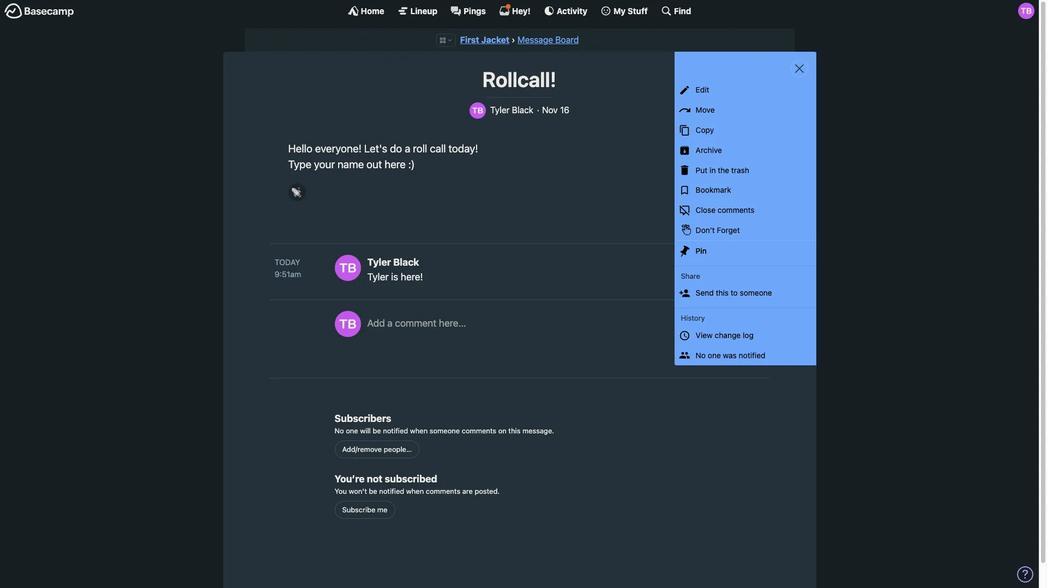 Task type: vqa. For each thing, say whether or not it's contained in the screenshot.
No within subscribers no one will be notified when someone comments on this message.
yes



Task type: locate. For each thing, give the bounding box(es) containing it.
put in the trash
[[696, 166, 749, 175]]

find button
[[661, 5, 691, 16]]

0 vertical spatial a
[[405, 142, 410, 155]]

tyler left is
[[367, 272, 389, 283]]

is
[[391, 272, 398, 283]]

be
[[373, 427, 381, 436], [369, 487, 377, 496]]

when up the people…
[[410, 427, 428, 436]]

a right do
[[405, 142, 410, 155]]

0 vertical spatial comments
[[718, 206, 755, 215]]

share
[[681, 272, 700, 281]]

be down not
[[369, 487, 377, 496]]

switch accounts image
[[4, 3, 74, 20]]

2 vertical spatial tyler
[[367, 272, 389, 283]]

the
[[718, 166, 729, 175]]

nov
[[542, 105, 558, 115]]

hey! button
[[499, 4, 531, 16]]

0 vertical spatial be
[[373, 427, 381, 436]]

comments inside subscribers no one will be notified when someone comments on this message.
[[462, 427, 496, 436]]

tyler black image inside the main element
[[1018, 3, 1035, 19]]

0 vertical spatial no
[[696, 351, 706, 360]]

tyler black image up today!
[[470, 102, 486, 119]]

1 horizontal spatial a
[[405, 142, 410, 155]]

1 vertical spatial this
[[508, 427, 521, 436]]

0 horizontal spatial tyler black image
[[335, 311, 361, 338]]

no
[[696, 351, 706, 360], [335, 427, 344, 436]]

today!
[[449, 142, 478, 155]]

black up here! on the top left of page
[[393, 257, 419, 268]]

subscribers
[[335, 413, 391, 425]]

1 horizontal spatial black
[[512, 105, 533, 115]]

black left nov
[[512, 105, 533, 115]]

tyler black image
[[1018, 3, 1035, 19], [335, 255, 361, 281]]

people…
[[384, 445, 412, 454]]

was
[[723, 351, 737, 360]]

nov 16 element
[[542, 105, 569, 115]]

0 vertical spatial tyler black
[[490, 105, 533, 115]]

comments left are
[[426, 487, 460, 496]]

be inside subscribers no one will be notified when someone comments on this message.
[[373, 427, 381, 436]]

nov 16
[[542, 105, 569, 115]]

today 9:51am
[[275, 258, 301, 279]]

0 vertical spatial when
[[410, 427, 428, 436]]

1 vertical spatial a
[[387, 318, 393, 329]]

here!
[[401, 272, 423, 283]]

lineup link
[[397, 5, 437, 16]]

2 vertical spatial comments
[[426, 487, 460, 496]]

1 horizontal spatial comments
[[462, 427, 496, 436]]

comments
[[718, 206, 755, 215], [462, 427, 496, 436], [426, 487, 460, 496]]

1 horizontal spatial tyler black image
[[1018, 3, 1035, 19]]

on
[[498, 427, 507, 436]]

tyler down rollcall!
[[490, 105, 510, 115]]

this inside subscribers no one will be notified when someone comments on this message.
[[508, 427, 521, 436]]

1 vertical spatial black
[[393, 257, 419, 268]]

notified
[[739, 351, 765, 360], [383, 427, 408, 436], [379, 487, 404, 496]]

0 horizontal spatial this
[[508, 427, 521, 436]]

main element
[[0, 0, 1039, 21]]

tyler up tyler is here!
[[367, 257, 391, 268]]

no down view
[[696, 351, 706, 360]]

0 vertical spatial someone
[[740, 289, 772, 298]]

this
[[716, 289, 729, 298], [508, 427, 521, 436]]

pin button
[[674, 241, 816, 262]]

0 horizontal spatial one
[[346, 427, 358, 436]]

notified inside subscribers no one will be notified when someone comments on this message.
[[383, 427, 408, 436]]

edit link
[[674, 80, 816, 100]]

archive link
[[674, 141, 816, 161]]

0 horizontal spatial tyler black
[[367, 257, 419, 268]]

this left to on the right of the page
[[716, 289, 729, 298]]

home link
[[348, 5, 384, 16]]

a
[[405, 142, 410, 155], [387, 318, 393, 329]]

1 vertical spatial tyler black image
[[335, 255, 361, 281]]

1 vertical spatial no
[[335, 427, 344, 436]]

notified down log
[[739, 351, 765, 360]]

1 vertical spatial notified
[[383, 427, 408, 436]]

tyler black image
[[470, 102, 486, 119], [335, 311, 361, 338]]

1 vertical spatial when
[[406, 487, 424, 496]]

put in the trash link
[[674, 161, 816, 181]]

to
[[731, 289, 738, 298]]

comments up forget
[[718, 206, 755, 215]]

comments for subscribers
[[462, 427, 496, 436]]

close comments
[[696, 206, 755, 215]]

edit
[[696, 85, 709, 95]]

pings button
[[451, 5, 486, 16]]

1 vertical spatial comments
[[462, 427, 496, 436]]

2 horizontal spatial comments
[[718, 206, 755, 215]]

0 vertical spatial this
[[716, 289, 729, 298]]

1 horizontal spatial tyler black
[[490, 105, 533, 115]]

this inside share send this to someone
[[716, 289, 729, 298]]

call
[[430, 142, 446, 155]]

1 horizontal spatial this
[[716, 289, 729, 298]]

0 horizontal spatial comments
[[426, 487, 460, 496]]

subscribers no one will be notified when someone comments on this message.
[[335, 413, 554, 436]]

no left will
[[335, 427, 344, 436]]

this right the on
[[508, 427, 521, 436]]

0 vertical spatial one
[[708, 351, 721, 360]]

1 horizontal spatial no
[[696, 351, 706, 360]]

tyler black up is
[[367, 257, 419, 268]]

0 vertical spatial tyler
[[490, 105, 510, 115]]

1 vertical spatial someone
[[430, 427, 460, 436]]

tyler black
[[490, 105, 533, 115], [367, 257, 419, 268]]

trash
[[731, 166, 749, 175]]

when down subscribed
[[406, 487, 424, 496]]

when inside subscribers no one will be notified when someone comments on this message.
[[410, 427, 428, 436]]

out
[[367, 158, 382, 171]]

hello
[[288, 142, 312, 155]]

notified up me
[[379, 487, 404, 496]]

0 vertical spatial tyler black image
[[1018, 3, 1035, 19]]

1 horizontal spatial tyler black image
[[470, 102, 486, 119]]

one left will
[[346, 427, 358, 436]]

my stuff
[[614, 6, 648, 16]]

2 vertical spatial notified
[[379, 487, 404, 496]]

comments inside you're not subscribed you won't be notified when comments are posted.
[[426, 487, 460, 496]]

tyler black down rollcall!
[[490, 105, 533, 115]]

1 horizontal spatial someone
[[740, 289, 772, 298]]

view change log
[[696, 331, 754, 340]]

board
[[555, 35, 579, 45]]

0 horizontal spatial no
[[335, 427, 344, 436]]

share send this to someone
[[681, 272, 772, 298]]

1 vertical spatial tyler
[[367, 257, 391, 268]]

pin
[[696, 246, 707, 256]]

0 horizontal spatial someone
[[430, 427, 460, 436]]

1 vertical spatial one
[[346, 427, 358, 436]]

tyler
[[490, 105, 510, 115], [367, 257, 391, 268], [367, 272, 389, 283]]

notified up the people…
[[383, 427, 408, 436]]

1 vertical spatial tyler black image
[[335, 311, 361, 338]]

someone
[[740, 289, 772, 298], [430, 427, 460, 436]]

be right will
[[373, 427, 381, 436]]

activity
[[557, 6, 587, 16]]

one
[[708, 351, 721, 360], [346, 427, 358, 436]]

9:51am element
[[275, 270, 301, 279]]

0 horizontal spatial a
[[387, 318, 393, 329]]

archive
[[696, 145, 722, 155]]

be inside you're not subscribed you won't be notified when comments are posted.
[[369, 487, 377, 496]]

copy link
[[674, 121, 816, 141]]

1 vertical spatial be
[[369, 487, 377, 496]]

no inside subscribers no one will be notified when someone comments on this message.
[[335, 427, 344, 436]]

log
[[743, 331, 754, 340]]

today link
[[275, 257, 324, 269]]

view change log link
[[674, 326, 816, 346]]

a right add
[[387, 318, 393, 329]]

one left was
[[708, 351, 721, 360]]

comments left the on
[[462, 427, 496, 436]]

bookmark link
[[674, 181, 816, 201]]

me
[[377, 506, 387, 515]]

:)
[[408, 158, 415, 171]]

tyler black image left add
[[335, 311, 361, 338]]



Task type: describe. For each thing, give the bounding box(es) containing it.
don't forget link
[[674, 221, 816, 241]]

notified inside you're not subscribed you won't be notified when comments are posted.
[[379, 487, 404, 496]]

everyone!
[[315, 142, 362, 155]]

home
[[361, 6, 384, 16]]

send this to someone link
[[674, 284, 816, 304]]

when inside you're not subscribed you won't be notified when comments are posted.
[[406, 487, 424, 496]]

view
[[696, 331, 713, 340]]

add/remove people…
[[342, 445, 412, 454]]

won't
[[349, 487, 367, 496]]

move
[[696, 105, 715, 115]]

1 vertical spatial tyler black
[[367, 257, 419, 268]]

hello everyone! let's do a roll call today! type your name out here :)
[[288, 142, 478, 171]]

close comments link
[[674, 201, 816, 221]]

16
[[560, 105, 569, 115]]

forget
[[717, 226, 740, 235]]

message.
[[522, 427, 554, 436]]

1 horizontal spatial one
[[708, 351, 721, 360]]

today element
[[275, 257, 300, 269]]

9:51am link
[[275, 269, 324, 281]]

my
[[614, 6, 626, 16]]

0 horizontal spatial tyler black image
[[335, 255, 361, 281]]

lineup
[[410, 6, 437, 16]]

message board link
[[518, 35, 579, 45]]

add a comment here…
[[367, 318, 466, 329]]

message
[[518, 35, 553, 45]]

comment
[[395, 318, 436, 329]]

hey!
[[512, 6, 531, 16]]

0 horizontal spatial black
[[393, 257, 419, 268]]

subscribed
[[385, 474, 437, 485]]

put
[[696, 166, 708, 175]]

posted.
[[475, 487, 500, 496]]

first
[[460, 35, 479, 45]]

someone inside subscribers no one will be notified when someone comments on this message.
[[430, 427, 460, 436]]

today
[[275, 258, 300, 267]]

copy
[[696, 125, 714, 135]]

in
[[710, 166, 716, 175]]

subscribe me
[[342, 506, 387, 515]]

history
[[681, 314, 705, 323]]

you
[[335, 487, 347, 496]]

your
[[314, 158, 335, 171]]

here…
[[439, 318, 466, 329]]

first jacket
[[460, 35, 509, 45]]

tyler is here!
[[367, 272, 423, 283]]

here
[[385, 158, 406, 171]]

will
[[360, 427, 371, 436]]

one inside subscribers no one will be notified when someone comments on this message.
[[346, 427, 358, 436]]

a inside hello everyone! let's do a roll call today! type your name out here :)
[[405, 142, 410, 155]]

do
[[390, 142, 402, 155]]

roll
[[413, 142, 427, 155]]

name
[[338, 158, 364, 171]]

activity link
[[544, 5, 587, 16]]

my stuff button
[[600, 5, 648, 16]]

0 vertical spatial black
[[512, 105, 533, 115]]

stuff
[[628, 6, 648, 16]]

add
[[367, 318, 385, 329]]

›
[[512, 35, 515, 45]]

add/remove people… link
[[335, 441, 420, 459]]

no one was notified
[[696, 351, 765, 360]]

don't
[[696, 226, 715, 235]]

you're
[[335, 474, 365, 485]]

subscribe
[[342, 506, 375, 515]]

first jacket link
[[460, 35, 509, 45]]

bookmark
[[696, 186, 731, 195]]

pings
[[464, 6, 486, 16]]

close
[[696, 206, 716, 215]]

subscribe me button
[[335, 502, 395, 520]]

9:51am
[[275, 270, 301, 279]]

are
[[462, 487, 473, 496]]

comments for you're
[[426, 487, 460, 496]]

jacket
[[481, 35, 509, 45]]

you're not subscribed you won't be notified when comments are posted.
[[335, 474, 500, 496]]

let's
[[364, 142, 387, 155]]

someone inside share send this to someone
[[740, 289, 772, 298]]

0 vertical spatial tyler black image
[[470, 102, 486, 119]]

› message board
[[512, 35, 579, 45]]

add a comment here… button
[[367, 311, 759, 361]]

don't forget
[[696, 226, 740, 235]]

send
[[696, 289, 714, 298]]

0 vertical spatial notified
[[739, 351, 765, 360]]

change
[[715, 331, 741, 340]]

not
[[367, 474, 382, 485]]

a inside button
[[387, 318, 393, 329]]

type
[[288, 158, 311, 171]]

rollcall!
[[482, 67, 556, 92]]

find
[[674, 6, 691, 16]]

add/remove
[[342, 445, 382, 454]]



